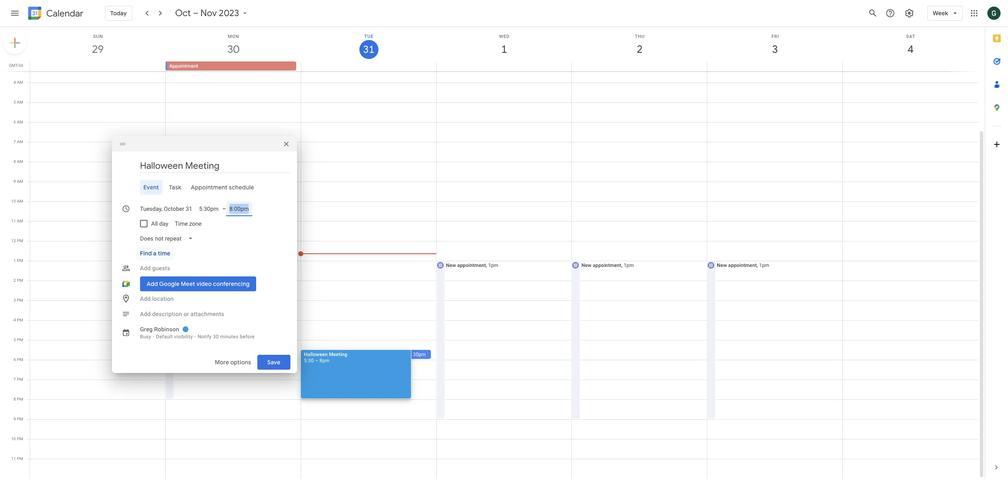 Task type: vqa. For each thing, say whether or not it's contained in the screenshot.


Task type: locate. For each thing, give the bounding box(es) containing it.
am for 9 am
[[17, 179, 23, 184]]

1 1pm from the left
[[488, 263, 498, 269]]

5:30pm button
[[366, 350, 431, 360]]

2 9 from the top
[[14, 417, 16, 422]]

1pm
[[488, 263, 498, 269], [624, 263, 634, 269], [759, 263, 769, 269]]

day
[[159, 221, 168, 227]]

8 am from the top
[[17, 219, 23, 224]]

1 vertical spatial 8
[[14, 398, 16, 402]]

new
[[175, 263, 185, 269], [446, 263, 456, 269], [582, 263, 592, 269], [717, 263, 727, 269]]

2 6 from the top
[[14, 358, 16, 362]]

thu
[[635, 34, 645, 39]]

location
[[152, 296, 174, 303]]

End time text field
[[229, 204, 249, 214]]

8 up 9 am
[[13, 160, 16, 164]]

0 horizontal spatial 3
[[14, 298, 16, 303]]

appointment inside "button"
[[169, 63, 198, 69]]

3
[[772, 43, 778, 56], [14, 298, 16, 303]]

10 up 11 am
[[11, 199, 16, 204]]

0 horizontal spatial –
[[193, 7, 198, 19]]

11 for 11 am
[[11, 219, 16, 224]]

add up greg
[[140, 311, 151, 318]]

1 horizontal spatial 1pm
[[624, 263, 634, 269]]

1 vertical spatial 30
[[213, 334, 219, 340]]

Add title text field
[[140, 160, 291, 172]]

4 down gmt-
[[13, 80, 16, 85]]

6
[[13, 120, 16, 124], [14, 358, 16, 362]]

2 new appointment , 1pm from the left
[[582, 263, 634, 269]]

1 horizontal spatial 1
[[501, 43, 507, 56]]

pm down 10 pm
[[17, 457, 23, 462]]

30 down mon
[[227, 43, 239, 56]]

2 new from the left
[[446, 263, 456, 269]]

1 vertical spatial add
[[140, 296, 151, 303]]

5 am
[[13, 100, 23, 105]]

1 7 from the top
[[13, 140, 16, 144]]

3 add from the top
[[140, 311, 151, 318]]

am down 8 am
[[17, 179, 23, 184]]

2 pm from the top
[[17, 259, 23, 263]]

am up 12 pm
[[17, 219, 23, 224]]

1 vertical spatial 11
[[11, 457, 16, 462]]

pm for 6 pm
[[17, 358, 23, 362]]

add inside dropdown button
[[140, 265, 151, 272]]

5 for 5 pm
[[14, 338, 16, 343]]

pm down 8 pm
[[17, 417, 23, 422]]

1 horizontal spatial tab list
[[986, 27, 1008, 457]]

0 horizontal spatial new appointment , 1pm
[[446, 263, 498, 269]]

1 6 from the top
[[13, 120, 16, 124]]

am up 6 am
[[17, 100, 23, 105]]

2 vertical spatial 4
[[14, 318, 16, 323]]

pm down 4 pm
[[17, 338, 23, 343]]

2 down thu
[[636, 43, 642, 56]]

sat
[[906, 34, 916, 39]]

2 8 from the top
[[14, 398, 16, 402]]

am down 6 am
[[17, 140, 23, 144]]

5 am from the top
[[17, 160, 23, 164]]

0 horizontal spatial 1
[[14, 259, 16, 263]]

1 11 from the top
[[11, 219, 16, 224]]

30 inside mon 30
[[227, 43, 239, 56]]

7 for 7 am
[[13, 140, 16, 144]]

meeting
[[329, 352, 347, 358]]

1 vertical spatial 9
[[14, 417, 16, 422]]

1 vertical spatial 10
[[11, 437, 16, 442]]

4 pm from the top
[[17, 298, 23, 303]]

11 up 12
[[11, 219, 16, 224]]

2 pm
[[14, 279, 23, 283]]

2 horizontal spatial new appointment , 1pm
[[717, 263, 769, 269]]

0 vertical spatial 4
[[907, 43, 913, 56]]

11 down 10 pm
[[11, 457, 16, 462]]

add down find
[[140, 265, 151, 272]]

time zone button
[[172, 217, 205, 231]]

0 vertical spatial 2
[[636, 43, 642, 56]]

a
[[153, 250, 156, 257]]

1 vertical spatial 6
[[14, 358, 16, 362]]

7
[[13, 140, 16, 144], [14, 378, 16, 382]]

1 am from the top
[[17, 80, 23, 85]]

–
[[193, 7, 198, 19], [222, 206, 226, 212], [315, 358, 318, 364]]

0 horizontal spatial 1pm
[[488, 263, 498, 269]]

29
[[91, 43, 103, 56]]

– left end time text box
[[222, 206, 226, 212]]

pm for 12 pm
[[17, 239, 23, 243]]

pm down 2 pm
[[17, 298, 23, 303]]

attachments
[[191, 311, 224, 318]]

8 up 9 pm
[[14, 398, 16, 402]]

5 pm from the top
[[17, 318, 23, 323]]

3 down 2 pm
[[14, 298, 16, 303]]

1 vertical spatial 2
[[14, 279, 16, 283]]

all day
[[151, 221, 168, 227]]

pm up 2 pm
[[17, 259, 23, 263]]

0 vertical spatial 1
[[501, 43, 507, 56]]

2 vertical spatial add
[[140, 311, 151, 318]]

5:30pm
[[409, 352, 426, 358]]

pm down 9 pm
[[17, 437, 23, 442]]

0 vertical spatial 6
[[13, 120, 16, 124]]

12 pm from the top
[[17, 457, 23, 462]]

10 for 10 pm
[[11, 437, 16, 442]]

3 new appointment , 1pm from the left
[[717, 263, 769, 269]]

1 horizontal spatial 2
[[636, 43, 642, 56]]

11 am
[[11, 219, 23, 224]]

am for 6 am
[[17, 120, 23, 124]]

1 new from the left
[[175, 263, 185, 269]]

5:30
[[304, 358, 314, 364]]

6 am from the top
[[17, 179, 23, 184]]

6 down 5 am
[[13, 120, 16, 124]]

add
[[140, 265, 151, 272], [140, 296, 151, 303], [140, 311, 151, 318]]

2 11 from the top
[[11, 457, 16, 462]]

10
[[11, 199, 16, 204], [11, 437, 16, 442]]

pm for 10 pm
[[17, 437, 23, 442]]

1 , from the left
[[486, 263, 487, 269]]

7 am
[[13, 140, 23, 144]]

2 horizontal spatial –
[[315, 358, 318, 364]]

1 horizontal spatial ,
[[622, 263, 623, 269]]

1 vertical spatial 7
[[14, 378, 16, 382]]

9 up 10 pm
[[14, 417, 16, 422]]

8pm
[[320, 358, 330, 364]]

2 10 from the top
[[11, 437, 16, 442]]

appointment
[[169, 63, 198, 69], [191, 184, 228, 191]]

pm for 7 pm
[[17, 378, 23, 382]]

am down 04
[[17, 80, 23, 85]]

halloween
[[304, 352, 328, 358]]

1 vertical spatial 4
[[13, 80, 16, 85]]

0 vertical spatial add
[[140, 265, 151, 272]]

2 link
[[630, 40, 649, 59]]

row
[[26, 3, 979, 480]]

2 1pm from the left
[[624, 263, 634, 269]]

7 down 6 am
[[13, 140, 16, 144]]

2 , from the left
[[622, 263, 623, 269]]

8 for 8 am
[[13, 160, 16, 164]]

2 down the 1 pm
[[14, 279, 16, 283]]

new appointment button
[[165, 261, 295, 400]]

3 1pm from the left
[[759, 263, 769, 269]]

10 up 11 pm at the bottom left of page
[[11, 437, 16, 442]]

11 pm from the top
[[17, 437, 23, 442]]

9 for 9 pm
[[14, 417, 16, 422]]

add left location
[[140, 296, 151, 303]]

tab list
[[986, 27, 1008, 457], [119, 180, 291, 195]]

appointment inside button
[[191, 184, 228, 191]]

add for add description or attachments
[[140, 311, 151, 318]]

grid
[[0, 3, 985, 480]]

0 horizontal spatial tab list
[[119, 180, 291, 195]]

1 horizontal spatial –
[[222, 206, 226, 212]]

04
[[18, 63, 23, 68]]

– inside halloween meeting 5:30 – 8pm
[[315, 358, 318, 364]]

nov
[[200, 7, 217, 19]]

1 9 from the top
[[13, 179, 16, 184]]

4
[[907, 43, 913, 56], [13, 80, 16, 85], [14, 318, 16, 323]]

10 pm from the top
[[17, 417, 23, 422]]

pm down the 1 pm
[[17, 279, 23, 283]]

2
[[636, 43, 642, 56], [14, 279, 16, 283]]

time zone
[[175, 221, 202, 227]]

9 pm from the top
[[17, 398, 23, 402]]

0 vertical spatial 8
[[13, 160, 16, 164]]

gmt-
[[9, 63, 18, 68]]

pm up 8 pm
[[17, 378, 23, 382]]

1 appointment from the left
[[186, 263, 215, 269]]

1 down 12
[[14, 259, 16, 263]]

1 inside wed 1
[[501, 43, 507, 56]]

5 up 6 am
[[13, 100, 16, 105]]

task
[[169, 184, 181, 191]]

1 10 from the top
[[11, 199, 16, 204]]

4 down sat
[[907, 43, 913, 56]]

pm right 12
[[17, 239, 23, 243]]

pm up 9 pm
[[17, 398, 23, 402]]

2 am from the top
[[17, 100, 23, 105]]

4 down 3 pm at the left
[[14, 318, 16, 323]]

cell
[[30, 3, 166, 480], [298, 3, 437, 480], [436, 3, 572, 480], [571, 3, 708, 480], [707, 3, 843, 480], [843, 3, 979, 480], [30, 62, 166, 71], [301, 62, 436, 71], [436, 62, 572, 71], [572, 62, 707, 71], [707, 62, 843, 71], [843, 62, 978, 71]]

am for 8 am
[[17, 160, 23, 164]]

30 right 'notify'
[[213, 334, 219, 340]]

2 5 from the top
[[14, 338, 16, 343]]

5 down 4 pm
[[14, 338, 16, 343]]

1 horizontal spatial 30
[[227, 43, 239, 56]]

4 pm
[[14, 318, 23, 323]]

0 vertical spatial 11
[[11, 219, 16, 224]]

1 add from the top
[[140, 265, 151, 272]]

appointment row
[[26, 62, 985, 71]]

0 horizontal spatial 2
[[14, 279, 16, 283]]

oct – nov 2023
[[175, 7, 239, 19]]

1 pm from the top
[[17, 239, 23, 243]]

1 5 from the top
[[13, 100, 16, 105]]

find a time
[[140, 250, 170, 257]]

3 pm from the top
[[17, 279, 23, 283]]

8 pm from the top
[[17, 378, 23, 382]]

7 up 8 pm
[[14, 378, 16, 382]]

task button
[[166, 180, 184, 195]]

12
[[11, 239, 16, 243]]

pm for 9 pm
[[17, 417, 23, 422]]

– down halloween
[[315, 358, 318, 364]]

5
[[13, 100, 16, 105], [14, 338, 16, 343]]

3 , from the left
[[757, 263, 758, 269]]

1 vertical spatial 3
[[14, 298, 16, 303]]

0 vertical spatial 5
[[13, 100, 16, 105]]

calendar heading
[[45, 8, 83, 19]]

am down 9 am
[[17, 199, 23, 204]]

am up 9 am
[[17, 160, 23, 164]]

new inside button
[[175, 263, 185, 269]]

pm for 3 pm
[[17, 298, 23, 303]]

7 pm from the top
[[17, 358, 23, 362]]

4 inside sat 4
[[907, 43, 913, 56]]

am for 10 am
[[17, 199, 23, 204]]

am down 5 am
[[17, 120, 23, 124]]

1
[[501, 43, 507, 56], [14, 259, 16, 263]]

6 up 7 pm
[[14, 358, 16, 362]]

add for add location
[[140, 296, 151, 303]]

0 vertical spatial –
[[193, 7, 198, 19]]

pm down 3 pm at the left
[[17, 318, 23, 323]]

1 8 from the top
[[13, 160, 16, 164]]

1 vertical spatial 5
[[14, 338, 16, 343]]

7 am from the top
[[17, 199, 23, 204]]

2 inside thu 2
[[636, 43, 642, 56]]

today button
[[105, 3, 132, 23]]

0 vertical spatial 9
[[13, 179, 16, 184]]

halloween meeting 5:30 – 8pm
[[304, 352, 347, 364]]

time
[[158, 250, 170, 257]]

pm up 7 pm
[[17, 358, 23, 362]]

sun 29
[[91, 34, 103, 56]]

appointment
[[186, 263, 215, 269], [457, 263, 486, 269], [593, 263, 622, 269], [728, 263, 757, 269]]

2023
[[219, 7, 239, 19]]

2 horizontal spatial ,
[[757, 263, 758, 269]]

0 vertical spatial 30
[[227, 43, 239, 56]]

3 pm
[[14, 298, 23, 303]]

3 down fri
[[772, 43, 778, 56]]

4 am from the top
[[17, 140, 23, 144]]

0 vertical spatial 7
[[13, 140, 16, 144]]

0 vertical spatial 3
[[772, 43, 778, 56]]

3 am from the top
[[17, 120, 23, 124]]

1 horizontal spatial new appointment , 1pm
[[582, 263, 634, 269]]

zone
[[189, 221, 202, 227]]

all
[[151, 221, 158, 227]]

4 appointment from the left
[[728, 263, 757, 269]]

12 pm
[[11, 239, 23, 243]]

– right oct
[[193, 7, 198, 19]]

add description or attachments
[[140, 311, 224, 318]]

0 vertical spatial 10
[[11, 199, 16, 204]]

1 vertical spatial appointment
[[191, 184, 228, 191]]

2 vertical spatial –
[[315, 358, 318, 364]]

pm for 4 pm
[[17, 318, 23, 323]]

am for 5 am
[[17, 100, 23, 105]]

wed 1
[[499, 34, 510, 56]]

0 vertical spatial appointment
[[169, 63, 198, 69]]

11 for 11 pm
[[11, 457, 16, 462]]

2 7 from the top
[[14, 378, 16, 382]]

1 horizontal spatial 3
[[772, 43, 778, 56]]

0 horizontal spatial ,
[[486, 263, 487, 269]]

9 up 10 am
[[13, 179, 16, 184]]

new appointment cell
[[165, 3, 301, 480]]

30
[[227, 43, 239, 56], [213, 334, 219, 340]]

1 down wed
[[501, 43, 507, 56]]

week button
[[928, 3, 963, 23]]

new appointment , 1pm
[[446, 263, 498, 269], [582, 263, 634, 269], [717, 263, 769, 269]]

cell containing halloween meeting
[[298, 3, 437, 480]]

31 link
[[359, 40, 378, 59]]

sat 4
[[906, 34, 916, 56]]

None field
[[137, 231, 200, 246]]

7 pm
[[14, 378, 23, 382]]

wed
[[499, 34, 510, 39]]

0 horizontal spatial 30
[[213, 334, 219, 340]]

am
[[17, 80, 23, 85], [17, 100, 23, 105], [17, 120, 23, 124], [17, 140, 23, 144], [17, 160, 23, 164], [17, 179, 23, 184], [17, 199, 23, 204], [17, 219, 23, 224]]

8 am
[[13, 160, 23, 164]]

2 horizontal spatial 1pm
[[759, 263, 769, 269]]

6 pm from the top
[[17, 338, 23, 343]]

2 add from the top
[[140, 296, 151, 303]]

4 new from the left
[[717, 263, 727, 269]]

description
[[152, 311, 182, 318]]

11
[[11, 219, 16, 224], [11, 457, 16, 462]]

9 am
[[13, 179, 23, 184]]

tue
[[364, 34, 374, 39]]

4 for 4 pm
[[14, 318, 16, 323]]



Task type: describe. For each thing, give the bounding box(es) containing it.
guests
[[152, 265, 170, 272]]

time
[[175, 221, 188, 227]]

am for 11 am
[[17, 219, 23, 224]]

fri 3
[[772, 34, 779, 56]]

30 link
[[224, 40, 243, 59]]

appointment schedule button
[[188, 180, 258, 195]]

grid containing 29
[[0, 3, 985, 480]]

today
[[110, 10, 127, 17]]

calendar
[[46, 8, 83, 19]]

week
[[933, 10, 948, 17]]

pm for 8 pm
[[17, 398, 23, 402]]

pm for 2 pm
[[17, 279, 23, 283]]

tab list containing event
[[119, 180, 291, 195]]

3 inside fri 3
[[772, 43, 778, 56]]

appointment for appointment
[[169, 63, 198, 69]]

11 pm
[[11, 457, 23, 462]]

event
[[143, 184, 159, 191]]

oct
[[175, 7, 191, 19]]

minutes
[[220, 334, 239, 340]]

5 pm
[[14, 338, 23, 343]]

default
[[156, 334, 173, 340]]

1 vertical spatial 1
[[14, 259, 16, 263]]

default visibility
[[156, 334, 193, 340]]

6 for 6 am
[[13, 120, 16, 124]]

Start time text field
[[199, 204, 219, 214]]

fri
[[772, 34, 779, 39]]

4 for 4 am
[[13, 80, 16, 85]]

10 pm
[[11, 437, 23, 442]]

find a time button
[[137, 246, 174, 261]]

visibility
[[174, 334, 193, 340]]

to element
[[222, 206, 226, 212]]

pm for 11 pm
[[17, 457, 23, 462]]

schedule
[[229, 184, 254, 191]]

add guests button
[[137, 261, 291, 276]]

6 for 6 pm
[[14, 358, 16, 362]]

sun
[[93, 34, 103, 39]]

pm for 5 pm
[[17, 338, 23, 343]]

before
[[240, 334, 255, 340]]

event button
[[140, 180, 162, 195]]

30 for mon 30
[[227, 43, 239, 56]]

appointment inside button
[[186, 263, 215, 269]]

mon 30
[[227, 34, 239, 56]]

appointment schedule
[[191, 184, 254, 191]]

1 pm
[[14, 259, 23, 263]]

7 for 7 pm
[[14, 378, 16, 382]]

notify
[[198, 334, 212, 340]]

5 for 5 am
[[13, 100, 16, 105]]

row containing new appointment
[[26, 3, 979, 480]]

30 for notify 30 minutes before
[[213, 334, 219, 340]]

pm for 1 pm
[[17, 259, 23, 263]]

am for 4 am
[[17, 80, 23, 85]]

6 pm
[[14, 358, 23, 362]]

greg
[[140, 326, 153, 333]]

add location
[[140, 296, 174, 303]]

8 for 8 pm
[[14, 398, 16, 402]]

or
[[184, 311, 189, 318]]

am for 7 am
[[17, 140, 23, 144]]

3 appointment from the left
[[593, 263, 622, 269]]

appointment button
[[167, 62, 296, 71]]

9 pm
[[14, 417, 23, 422]]

10 for 10 am
[[11, 199, 16, 204]]

appointment for appointment schedule
[[191, 184, 228, 191]]

2 appointment from the left
[[457, 263, 486, 269]]

robinson
[[154, 326, 179, 333]]

gmt-04
[[9, 63, 23, 68]]

calendar element
[[26, 5, 83, 23]]

add for add guests
[[140, 265, 151, 272]]

add guests
[[140, 265, 170, 272]]

thu 2
[[635, 34, 645, 56]]

4 am
[[13, 80, 23, 85]]

3 link
[[766, 40, 785, 59]]

4 link
[[901, 40, 920, 59]]

1 new appointment , 1pm from the left
[[446, 263, 498, 269]]

settings menu image
[[905, 8, 915, 18]]

9 for 9 am
[[13, 179, 16, 184]]

6 am
[[13, 120, 23, 124]]

1 link
[[495, 40, 514, 59]]

10 am
[[11, 199, 23, 204]]

1 vertical spatial –
[[222, 206, 226, 212]]

8 pm
[[14, 398, 23, 402]]

greg robinson
[[140, 326, 179, 333]]

busy
[[140, 334, 151, 340]]

Start date text field
[[140, 204, 193, 214]]

oct – nov 2023 button
[[172, 7, 252, 19]]

find
[[140, 250, 152, 257]]

main drawer image
[[10, 8, 20, 18]]

mon
[[228, 34, 239, 39]]

3 new from the left
[[582, 263, 592, 269]]

29 link
[[88, 40, 107, 59]]

31
[[363, 43, 374, 56]]

notify 30 minutes before
[[198, 334, 255, 340]]



